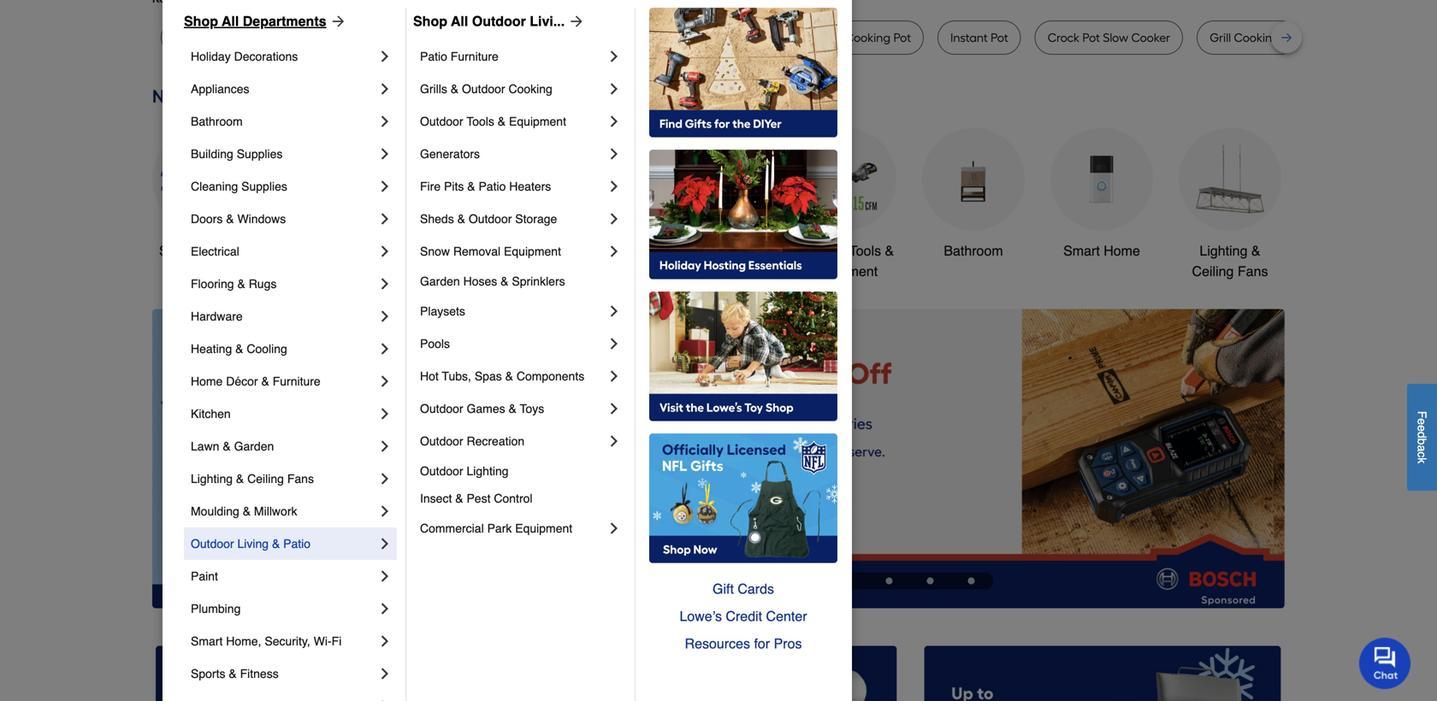 Task type: describe. For each thing, give the bounding box(es) containing it.
chevron right image for outdoor games & toys
[[606, 400, 623, 418]]

pot for crock pot
[[315, 30, 333, 45]]

chevron right image for moulding & millwork
[[376, 503, 394, 520]]

outdoor recreation
[[420, 435, 525, 448]]

chevron right image for outdoor living & patio
[[376, 536, 394, 553]]

a
[[1416, 445, 1429, 452]]

pot for crock pot slow cooker
[[1083, 30, 1100, 45]]

chevron right image for home décor & furniture
[[376, 373, 394, 390]]

kitchen faucets
[[668, 243, 766, 259]]

lowe's credit center
[[680, 609, 807, 625]]

electrical link
[[191, 235, 376, 268]]

chevron right image for kitchen
[[376, 406, 394, 423]]

paint
[[191, 570, 218, 584]]

crock pot slow cooker
[[1048, 30, 1171, 45]]

hot tubs, spas & components
[[420, 370, 585, 383]]

sports
[[191, 667, 225, 681]]

park
[[487, 522, 512, 536]]

outdoor up the patio furniture link
[[472, 13, 526, 29]]

grills & outdoor cooking link
[[420, 73, 606, 105]]

scroll to item #3 image
[[869, 578, 910, 585]]

chevron right image for electrical
[[376, 243, 394, 260]]

1 cooking from the left
[[845, 30, 891, 45]]

chevron right image for hardware
[[376, 308, 394, 325]]

chevron right image for plumbing
[[376, 601, 394, 618]]

grill cooking grate & warming rack
[[1210, 30, 1408, 45]]

resources for pros link
[[649, 631, 838, 658]]

1 vertical spatial home
[[191, 375, 223, 388]]

electrical
[[191, 245, 239, 258]]

chevron right image for lawn & garden
[[376, 438, 394, 455]]

3 slow from the left
[[1103, 30, 1129, 45]]

grate
[[1283, 30, 1314, 45]]

sports & fitness link
[[191, 658, 376, 690]]

for
[[754, 636, 770, 652]]

kitchen for kitchen faucets
[[668, 243, 714, 259]]

storage
[[515, 212, 557, 226]]

chevron right image for pools
[[606, 335, 623, 352]]

arrow right image for shop all departments
[[326, 13, 347, 30]]

shop these last-minute gifts. $99 or less. quantities are limited and won't last. image
[[152, 309, 429, 609]]

lowe's credit center link
[[649, 603, 838, 631]]

fire pits & patio heaters link
[[420, 170, 606, 203]]

supplies for cleaning supplies
[[241, 180, 287, 193]]

chevron right image for generators
[[606, 145, 623, 163]]

christmas decorations link
[[537, 128, 640, 282]]

moulding
[[191, 505, 239, 518]]

chevron right image for commercial park equipment
[[606, 520, 623, 537]]

food warmer
[[676, 30, 750, 45]]

smart home link
[[1051, 128, 1153, 261]]

home décor & furniture
[[191, 375, 321, 388]]

1 vertical spatial lighting & ceiling fans
[[191, 472, 314, 486]]

countertop
[[574, 30, 636, 45]]

chevron right image for outdoor tools & equipment
[[606, 113, 623, 130]]

cleaning supplies link
[[191, 170, 376, 203]]

outdoor down hot
[[420, 402, 463, 416]]

smart home
[[1064, 243, 1140, 259]]

chevron right image for lighting & ceiling fans
[[376, 471, 394, 488]]

3 cooker from the left
[[1131, 30, 1171, 45]]

outdoor up insect
[[420, 465, 463, 478]]

chevron right image for flooring & rugs
[[376, 275, 394, 293]]

outdoor games & toys link
[[420, 393, 606, 425]]

chevron right image for bathroom
[[376, 113, 394, 130]]

sprinklers
[[512, 275, 565, 288]]

patio furniture
[[420, 50, 499, 63]]

pot for crock pot cooking pot
[[825, 30, 842, 45]]

toys
[[520, 402, 544, 416]]

advertisement region
[[456, 309, 1285, 612]]

0 horizontal spatial lighting
[[191, 472, 233, 486]]

1 horizontal spatial furniture
[[451, 50, 499, 63]]

2 e from the top
[[1416, 425, 1429, 432]]

heating & cooling link
[[191, 333, 376, 365]]

home inside 'link'
[[1104, 243, 1140, 259]]

millwork
[[254, 505, 297, 518]]

chevron right image for grills & outdoor cooking
[[606, 80, 623, 98]]

resources
[[685, 636, 750, 652]]

1 horizontal spatial garden
[[420, 275, 460, 288]]

rack
[[1382, 30, 1408, 45]]

recommended searches for you heading
[[152, 0, 1285, 7]]

building supplies link
[[191, 138, 376, 170]]

components
[[517, 370, 585, 383]]

commercial park equipment
[[420, 522, 573, 536]]

2 slow from the left
[[405, 30, 430, 45]]

chevron right image for cleaning supplies
[[376, 178, 394, 195]]

cooling
[[247, 342, 287, 356]]

snow removal equipment link
[[420, 235, 606, 268]]

christmas
[[558, 243, 619, 259]]

1 slow from the left
[[174, 30, 199, 45]]

doors
[[191, 212, 223, 226]]

shop for shop all outdoor livi...
[[413, 13, 447, 29]]

pits
[[444, 180, 464, 193]]

kitchen link
[[191, 398, 376, 430]]

livi...
[[530, 13, 565, 29]]

supplies for building supplies
[[237, 147, 283, 161]]

outdoor lighting link
[[420, 458, 623, 485]]

decorations for holiday
[[234, 50, 298, 63]]

outdoor living & patio link
[[191, 528, 376, 560]]

0 vertical spatial patio
[[420, 50, 447, 63]]

chevron right image for smart home, security, wi-fi
[[376, 633, 394, 650]]

outdoor down grills
[[420, 115, 463, 128]]

0 vertical spatial outdoor tools & equipment
[[420, 115, 566, 128]]

f e e d b a c k
[[1416, 411, 1429, 464]]

chevron right image for fire pits & patio heaters
[[606, 178, 623, 195]]

tools link
[[409, 128, 512, 261]]

generators link
[[420, 138, 606, 170]]

insect
[[420, 492, 452, 506]]

chevron right image for snow removal equipment
[[606, 243, 623, 260]]

decorations for christmas
[[552, 263, 625, 279]]

heaters
[[509, 180, 551, 193]]

faucets
[[717, 243, 766, 259]]

scroll to item #4 image
[[910, 578, 951, 585]]

appliances
[[191, 82, 249, 96]]

1 horizontal spatial fans
[[1238, 263, 1268, 279]]

f e e d b a c k button
[[1407, 384, 1437, 491]]

chevron right image for patio furniture
[[606, 48, 623, 65]]

cleaning supplies
[[191, 180, 287, 193]]

home décor & furniture link
[[191, 365, 376, 398]]

fire
[[420, 180, 441, 193]]

resources for pros
[[685, 636, 802, 652]]

sheds & outdoor storage link
[[420, 203, 606, 235]]

playsets
[[420, 305, 465, 318]]

pest
[[467, 492, 491, 506]]

rugs
[[249, 277, 277, 291]]

crock pot
[[280, 30, 333, 45]]

up to 35 percent off select small appliances. image
[[540, 646, 897, 702]]

lowe's
[[680, 609, 722, 625]]

0 horizontal spatial outdoor tools & equipment link
[[420, 105, 606, 138]]

credit
[[726, 609, 762, 625]]

departments
[[243, 13, 326, 29]]

new deals every day during 25 days of deals image
[[152, 82, 1285, 111]]

all for deals
[[195, 243, 209, 259]]

living
[[237, 537, 269, 551]]

shop all departments link
[[184, 11, 347, 32]]

0 vertical spatial lighting & ceiling fans link
[[1179, 128, 1282, 282]]

1 horizontal spatial outdoor tools & equipment link
[[794, 128, 897, 282]]

christmas decorations
[[552, 243, 625, 279]]

appliances link
[[191, 73, 376, 105]]

patio for fire pits & patio heaters
[[479, 180, 506, 193]]

0 horizontal spatial fans
[[287, 472, 314, 486]]



Task type: locate. For each thing, give the bounding box(es) containing it.
furniture
[[451, 50, 499, 63], [273, 375, 321, 388]]

sports & fitness
[[191, 667, 279, 681]]

sheds & outdoor storage
[[420, 212, 557, 226]]

e up b
[[1416, 425, 1429, 432]]

smart home, security, wi-fi
[[191, 635, 342, 649]]

0 horizontal spatial cooker
[[202, 30, 241, 45]]

removal
[[453, 245, 501, 258]]

chevron right image for holiday decorations
[[376, 48, 394, 65]]

e up d
[[1416, 419, 1429, 425]]

shop all departments
[[184, 13, 326, 29]]

furniture down heating & cooling 'link'
[[273, 375, 321, 388]]

insect & pest control link
[[420, 485, 623, 512]]

patio
[[420, 50, 447, 63], [479, 180, 506, 193], [283, 537, 311, 551]]

chevron right image for playsets
[[606, 303, 623, 320]]

0 vertical spatial bathroom
[[191, 115, 243, 128]]

up to 30 percent off select grills and accessories. image
[[925, 646, 1282, 702]]

shop
[[184, 13, 218, 29], [413, 13, 447, 29]]

0 vertical spatial fans
[[1238, 263, 1268, 279]]

0 vertical spatial garden
[[420, 275, 460, 288]]

patio up paint link
[[283, 537, 311, 551]]

2 pot from the left
[[825, 30, 842, 45]]

1 horizontal spatial home
[[1104, 243, 1140, 259]]

fi
[[332, 635, 342, 649]]

crock down the departments on the left top of page
[[280, 30, 312, 45]]

chat invite button image
[[1360, 637, 1412, 690]]

furniture up grills & outdoor cooking
[[451, 50, 499, 63]]

crock
[[280, 30, 312, 45], [790, 30, 822, 45], [1048, 30, 1080, 45]]

chevron right image
[[376, 48, 394, 65], [606, 48, 623, 65], [606, 80, 623, 98], [376, 113, 394, 130], [606, 113, 623, 130], [606, 145, 623, 163], [376, 210, 394, 228], [606, 368, 623, 385], [376, 373, 394, 390], [606, 400, 623, 418], [376, 438, 394, 455], [376, 471, 394, 488], [376, 503, 394, 520], [376, 698, 394, 702]]

gift cards link
[[649, 576, 838, 603]]

kitchen left faucets at top
[[668, 243, 714, 259]]

outdoor down patio furniture on the top left of page
[[462, 82, 505, 96]]

arrow right image
[[326, 13, 347, 30], [565, 13, 585, 30], [1253, 459, 1271, 476]]

outdoor inside "link"
[[191, 537, 234, 551]]

doors & windows link
[[191, 203, 376, 235]]

1 cooker from the left
[[202, 30, 241, 45]]

paint link
[[191, 560, 376, 593]]

2 horizontal spatial arrow right image
[[1253, 459, 1271, 476]]

food
[[676, 30, 703, 45]]

crock for crock pot cooking pot
[[790, 30, 822, 45]]

wi-
[[314, 635, 332, 649]]

1 horizontal spatial smart
[[1064, 243, 1100, 259]]

security,
[[265, 635, 310, 649]]

3 crock from the left
[[1048, 30, 1080, 45]]

k
[[1416, 458, 1429, 464]]

crock right warmer
[[790, 30, 822, 45]]

games
[[467, 402, 505, 416]]

0 horizontal spatial kitchen
[[191, 407, 231, 421]]

chevron right image for building supplies
[[376, 145, 394, 163]]

tools
[[467, 115, 494, 128], [444, 243, 476, 259], [849, 243, 881, 259]]

outdoor games & toys
[[420, 402, 544, 416]]

plumbing
[[191, 602, 241, 616]]

control
[[494, 492, 533, 506]]

kitchen up lawn
[[191, 407, 231, 421]]

patio up sheds & outdoor storage
[[479, 180, 506, 193]]

triple slow cooker
[[372, 30, 472, 45]]

shop all outdoor livi... link
[[413, 11, 585, 32]]

holiday
[[191, 50, 231, 63]]

hot tubs, spas & components link
[[420, 360, 606, 393]]

chevron right image for paint
[[376, 568, 394, 585]]

kitchen for kitchen
[[191, 407, 231, 421]]

chevron right image for appliances
[[376, 80, 394, 98]]

doors & windows
[[191, 212, 286, 226]]

commercial
[[420, 522, 484, 536]]

pot for instant pot
[[991, 30, 1008, 45]]

cooker
[[202, 30, 241, 45], [433, 30, 472, 45], [1131, 30, 1171, 45]]

arrow right image for shop all outdoor livi...
[[565, 13, 585, 30]]

0 horizontal spatial ceiling
[[247, 472, 284, 486]]

lighting & ceiling fans link
[[1179, 128, 1282, 282], [191, 463, 376, 495]]

all up slow cooker
[[222, 13, 239, 29]]

visit the lowe's toy shop. image
[[649, 292, 838, 422]]

cleaning
[[191, 180, 238, 193]]

0 horizontal spatial bathroom link
[[191, 105, 376, 138]]

garden up playsets
[[420, 275, 460, 288]]

garden hoses & sprinklers link
[[420, 268, 623, 295]]

1 e from the top
[[1416, 419, 1429, 425]]

kitchen faucets link
[[666, 128, 768, 261]]

2 cooking from the left
[[1234, 30, 1280, 45]]

2 shop from the left
[[413, 13, 447, 29]]

1 horizontal spatial lighting & ceiling fans
[[1192, 243, 1268, 279]]

instant
[[951, 30, 988, 45]]

0 vertical spatial lighting & ceiling fans
[[1192, 243, 1268, 279]]

all inside shop all deals link
[[195, 243, 209, 259]]

supplies
[[237, 147, 283, 161], [241, 180, 287, 193]]

all inside shop all outdoor livi... link
[[451, 13, 468, 29]]

0 horizontal spatial decorations
[[234, 50, 298, 63]]

0 horizontal spatial cooking
[[845, 30, 891, 45]]

1 pot from the left
[[315, 30, 333, 45]]

kitchen
[[668, 243, 714, 259], [191, 407, 231, 421]]

1 vertical spatial smart
[[191, 635, 223, 649]]

chevron right image
[[376, 80, 394, 98], [376, 145, 394, 163], [376, 178, 394, 195], [606, 178, 623, 195], [606, 210, 623, 228], [376, 243, 394, 260], [606, 243, 623, 260], [376, 275, 394, 293], [606, 303, 623, 320], [376, 308, 394, 325], [606, 335, 623, 352], [376, 341, 394, 358], [376, 406, 394, 423], [606, 433, 623, 450], [606, 520, 623, 537], [376, 536, 394, 553], [376, 568, 394, 585], [376, 601, 394, 618], [376, 633, 394, 650], [376, 666, 394, 683]]

décor
[[226, 375, 258, 388]]

patio furniture link
[[420, 40, 606, 73]]

1 vertical spatial garden
[[234, 440, 274, 453]]

0 horizontal spatial patio
[[283, 537, 311, 551]]

outdoor inside outdoor tools & equipment
[[796, 243, 846, 259]]

smart for smart home, security, wi-fi
[[191, 635, 223, 649]]

0 horizontal spatial outdoor tools & equipment
[[420, 115, 566, 128]]

arrow left image
[[471, 459, 488, 476]]

commercial park equipment link
[[420, 512, 606, 545]]

holiday decorations
[[191, 50, 298, 63]]

1 vertical spatial bathroom
[[944, 243, 1003, 259]]

moulding & millwork
[[191, 505, 297, 518]]

1 vertical spatial kitchen
[[191, 407, 231, 421]]

arrow right image inside shop all outdoor livi... link
[[565, 13, 585, 30]]

0 horizontal spatial bathroom
[[191, 115, 243, 128]]

lawn & garden
[[191, 440, 274, 453]]

pools
[[420, 337, 450, 351]]

2 horizontal spatial patio
[[479, 180, 506, 193]]

2 horizontal spatial slow
[[1103, 30, 1129, 45]]

2 horizontal spatial lighting
[[1200, 243, 1248, 259]]

&
[[1317, 30, 1325, 45], [451, 82, 459, 96], [498, 115, 506, 128], [467, 180, 475, 193], [226, 212, 234, 226], [457, 212, 465, 226], [885, 243, 894, 259], [1252, 243, 1261, 259], [501, 275, 509, 288], [237, 277, 245, 291], [235, 342, 243, 356], [505, 370, 513, 383], [261, 375, 269, 388], [509, 402, 517, 416], [223, 440, 231, 453], [236, 472, 244, 486], [455, 492, 463, 506], [243, 505, 251, 518], [272, 537, 280, 551], [229, 667, 237, 681]]

0 vertical spatial decorations
[[234, 50, 298, 63]]

1 horizontal spatial arrow right image
[[565, 13, 585, 30]]

slow cooker
[[174, 30, 241, 45]]

4 pot from the left
[[991, 30, 1008, 45]]

shop up triple slow cooker
[[413, 13, 447, 29]]

0 vertical spatial furniture
[[451, 50, 499, 63]]

0 horizontal spatial arrow right image
[[326, 13, 347, 30]]

0 horizontal spatial all
[[195, 243, 209, 259]]

1 horizontal spatial ceiling
[[1192, 263, 1234, 279]]

cooker up "holiday"
[[202, 30, 241, 45]]

chevron right image for doors & windows
[[376, 210, 394, 228]]

deals
[[213, 243, 248, 259]]

1 vertical spatial lighting & ceiling fans link
[[191, 463, 376, 495]]

0 horizontal spatial garden
[[234, 440, 274, 453]]

2 horizontal spatial all
[[451, 13, 468, 29]]

playsets link
[[420, 295, 606, 328]]

0 horizontal spatial lighting & ceiling fans link
[[191, 463, 376, 495]]

2 horizontal spatial crock
[[1048, 30, 1080, 45]]

1 vertical spatial ceiling
[[247, 472, 284, 486]]

scroll to item #5 image
[[951, 578, 992, 585]]

1 horizontal spatial lighting
[[467, 465, 509, 478]]

1 vertical spatial furniture
[[273, 375, 321, 388]]

1 vertical spatial fans
[[287, 472, 314, 486]]

0 horizontal spatial shop
[[184, 13, 218, 29]]

bathroom link
[[191, 105, 376, 138], [922, 128, 1025, 261]]

supplies up cleaning supplies
[[237, 147, 283, 161]]

1 vertical spatial patio
[[479, 180, 506, 193]]

0 vertical spatial smart
[[1064, 243, 1100, 259]]

c
[[1416, 452, 1429, 458]]

f
[[1416, 411, 1429, 419]]

0 vertical spatial home
[[1104, 243, 1140, 259]]

1 horizontal spatial all
[[222, 13, 239, 29]]

smart for smart home
[[1064, 243, 1100, 259]]

center
[[766, 609, 807, 625]]

all inside 'shop all departments' link
[[222, 13, 239, 29]]

3 pot from the left
[[894, 30, 911, 45]]

hot
[[420, 370, 439, 383]]

supplies up the windows
[[241, 180, 287, 193]]

chevron right image for outdoor recreation
[[606, 433, 623, 450]]

0 vertical spatial supplies
[[237, 147, 283, 161]]

crock for crock pot
[[280, 30, 312, 45]]

cards
[[738, 581, 774, 597]]

0 vertical spatial ceiling
[[1192, 263, 1234, 279]]

sheds
[[420, 212, 454, 226]]

chevron right image for sheds & outdoor storage
[[606, 210, 623, 228]]

cooker up patio furniture on the top left of page
[[433, 30, 472, 45]]

cooker left grill
[[1131, 30, 1171, 45]]

heating
[[191, 342, 232, 356]]

2 cooker from the left
[[433, 30, 472, 45]]

0 horizontal spatial smart
[[191, 635, 223, 649]]

b
[[1416, 439, 1429, 445]]

warming
[[1328, 30, 1379, 45]]

shop up slow cooker
[[184, 13, 218, 29]]

building supplies
[[191, 147, 283, 161]]

all right shop
[[195, 243, 209, 259]]

0 horizontal spatial lighting & ceiling fans
[[191, 472, 314, 486]]

all for departments
[[222, 13, 239, 29]]

decorations
[[234, 50, 298, 63], [552, 263, 625, 279]]

plumbing link
[[191, 593, 376, 625]]

snow
[[420, 245, 450, 258]]

fire pits & patio heaters
[[420, 180, 551, 193]]

outdoor tools & equipment
[[420, 115, 566, 128], [796, 243, 894, 279]]

outdoor up outdoor lighting
[[420, 435, 463, 448]]

outdoor inside 'link'
[[469, 212, 512, 226]]

arrow right image inside 'shop all departments' link
[[326, 13, 347, 30]]

shop all deals
[[159, 243, 248, 259]]

get up to 2 free select tools or batteries when you buy 1 with select purchases. image
[[156, 646, 513, 702]]

scroll to item #2 element
[[824, 576, 869, 586]]

garden down kitchen link
[[234, 440, 274, 453]]

supplies inside "link"
[[237, 147, 283, 161]]

1 shop from the left
[[184, 13, 218, 29]]

chevron right image for sports & fitness
[[376, 666, 394, 683]]

2 vertical spatial patio
[[283, 537, 311, 551]]

chevron right image for heating & cooling
[[376, 341, 394, 358]]

2 crock from the left
[[790, 30, 822, 45]]

1 horizontal spatial cooking
[[1234, 30, 1280, 45]]

1 horizontal spatial outdoor tools & equipment
[[796, 243, 894, 279]]

0 vertical spatial kitchen
[[668, 243, 714, 259]]

1 horizontal spatial kitchen
[[668, 243, 714, 259]]

patio down triple slow cooker
[[420, 50, 447, 63]]

5 pot from the left
[[1083, 30, 1100, 45]]

1 horizontal spatial slow
[[405, 30, 430, 45]]

1 horizontal spatial bathroom
[[944, 243, 1003, 259]]

generators
[[420, 147, 480, 161]]

1 horizontal spatial shop
[[413, 13, 447, 29]]

pools link
[[420, 328, 606, 360]]

tubs,
[[442, 370, 471, 383]]

1 vertical spatial outdoor tools & equipment
[[796, 243, 894, 279]]

cooking
[[509, 82, 553, 96]]

0 horizontal spatial furniture
[[273, 375, 321, 388]]

crock right instant pot
[[1048, 30, 1080, 45]]

outdoor tools & equipment link
[[420, 105, 606, 138], [794, 128, 897, 282]]

instant pot
[[951, 30, 1008, 45]]

outdoor right faucets at top
[[796, 243, 846, 259]]

0 horizontal spatial slow
[[174, 30, 199, 45]]

officially licensed n f l gifts. shop now. image
[[649, 434, 838, 564]]

1 horizontal spatial lighting & ceiling fans link
[[1179, 128, 1282, 282]]

1 crock from the left
[[280, 30, 312, 45]]

1 horizontal spatial decorations
[[552, 263, 625, 279]]

holiday hosting essentials. image
[[649, 150, 838, 280]]

crock for crock pot slow cooker
[[1048, 30, 1080, 45]]

patio for outdoor living & patio
[[283, 537, 311, 551]]

pot
[[315, 30, 333, 45], [825, 30, 842, 45], [894, 30, 911, 45], [991, 30, 1008, 45], [1083, 30, 1100, 45]]

flooring
[[191, 277, 234, 291]]

1 vertical spatial decorations
[[552, 263, 625, 279]]

home,
[[226, 635, 261, 649]]

1 horizontal spatial bathroom link
[[922, 128, 1025, 261]]

decorations down 'shop all departments' link
[[234, 50, 298, 63]]

find gifts for the diyer. image
[[649, 8, 838, 138]]

lawn & garden link
[[191, 430, 376, 463]]

chevron right image for hot tubs, spas & components
[[606, 368, 623, 385]]

2 horizontal spatial cooker
[[1131, 30, 1171, 45]]

insect & pest control
[[420, 492, 533, 506]]

smart inside 'link'
[[1064, 243, 1100, 259]]

spas
[[475, 370, 502, 383]]

crock pot cooking pot
[[790, 30, 911, 45]]

all up patio furniture on the top left of page
[[451, 13, 468, 29]]

decorations down 'christmas'
[[552, 263, 625, 279]]

0 horizontal spatial home
[[191, 375, 223, 388]]

1 horizontal spatial crock
[[790, 30, 822, 45]]

1 horizontal spatial cooker
[[433, 30, 472, 45]]

all for outdoor
[[451, 13, 468, 29]]

outdoor
[[472, 13, 526, 29], [462, 82, 505, 96], [420, 115, 463, 128], [469, 212, 512, 226], [796, 243, 846, 259], [420, 402, 463, 416], [420, 435, 463, 448], [420, 465, 463, 478], [191, 537, 234, 551]]

outdoor up snow removal equipment
[[469, 212, 512, 226]]

fans
[[1238, 263, 1268, 279], [287, 472, 314, 486]]

cooking
[[845, 30, 891, 45], [1234, 30, 1280, 45]]

0 horizontal spatial crock
[[280, 30, 312, 45]]

shop for shop all departments
[[184, 13, 218, 29]]

1 vertical spatial supplies
[[241, 180, 287, 193]]

1 horizontal spatial patio
[[420, 50, 447, 63]]

outdoor down moulding
[[191, 537, 234, 551]]



Task type: vqa. For each thing, say whether or not it's contained in the screenshot.
Outdoor Games & Toys
yes



